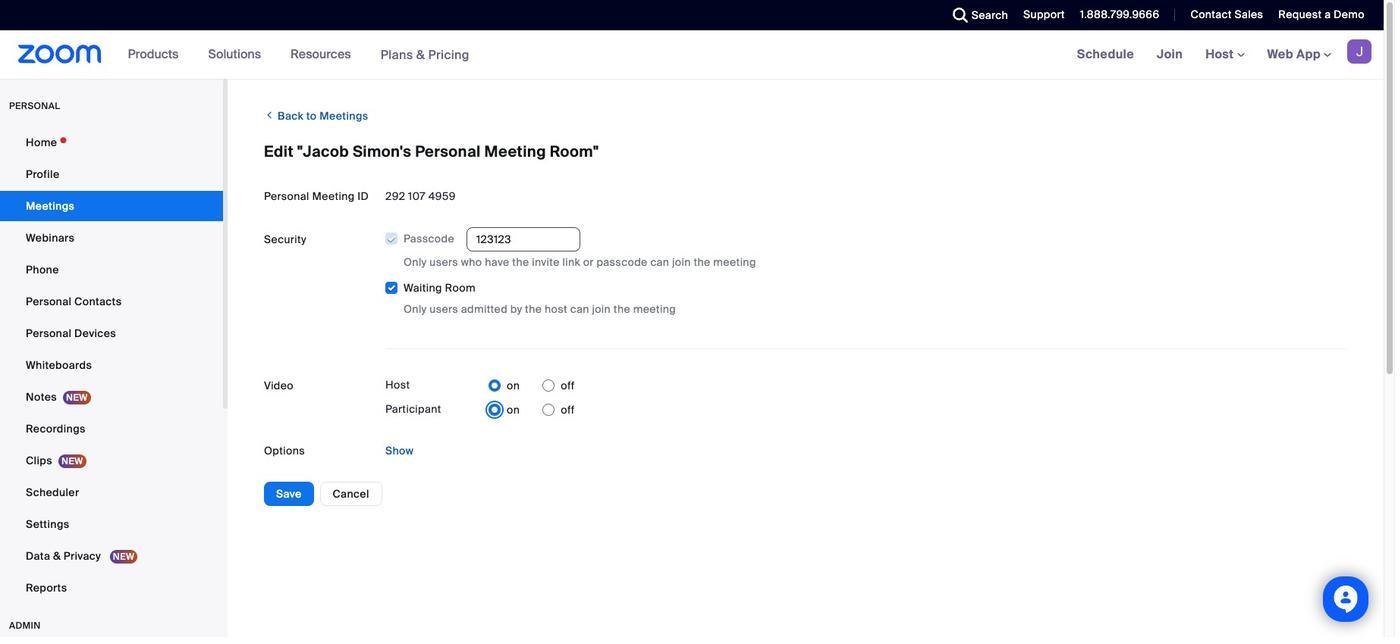 Task type: vqa. For each thing, say whether or not it's contained in the screenshot.
Close 'ICON'
no



Task type: describe. For each thing, give the bounding box(es) containing it.
notes
[[26, 391, 57, 404]]

data
[[26, 550, 50, 564]]

none text field inside the security group
[[467, 228, 580, 252]]

support
[[1023, 8, 1065, 21]]

security group
[[385, 228, 1347, 318]]

reports link
[[0, 573, 223, 604]]

web app
[[1267, 46, 1321, 62]]

webinars
[[26, 231, 75, 245]]

home
[[26, 136, 57, 149]]

1 vertical spatial host
[[385, 379, 410, 392]]

request
[[1278, 8, 1322, 21]]

292 107 4959
[[385, 190, 456, 203]]

meetings navigation
[[1066, 30, 1384, 80]]

edit
[[264, 142, 294, 162]]

web
[[1267, 46, 1293, 62]]

have
[[485, 256, 509, 269]]

profile link
[[0, 159, 223, 190]]

resources
[[291, 46, 351, 62]]

pricing
[[428, 47, 469, 63]]

save
[[276, 488, 302, 502]]

personal for personal meeting id
[[264, 190, 309, 203]]

products
[[128, 46, 179, 62]]

participant option group
[[489, 398, 575, 423]]

"jacob
[[297, 142, 349, 162]]

clips
[[26, 454, 52, 468]]

zoom logo image
[[18, 45, 101, 64]]

profile picture image
[[1347, 39, 1372, 64]]

on for participant
[[507, 404, 520, 417]]

participant
[[385, 403, 441, 416]]

whiteboards
[[26, 359, 92, 372]]

clips link
[[0, 446, 223, 476]]

1 horizontal spatial can
[[650, 256, 669, 269]]

107
[[408, 190, 425, 203]]

0 horizontal spatial can
[[570, 303, 589, 317]]

back
[[278, 109, 304, 123]]

data & privacy
[[26, 550, 104, 564]]

sales
[[1235, 8, 1263, 21]]

join
[[1157, 46, 1183, 62]]

left image
[[264, 108, 275, 123]]

only for only users who have the invite link or passcode can join the meeting
[[404, 256, 427, 269]]

privacy
[[64, 550, 101, 564]]

devices
[[74, 327, 116, 341]]

passcode
[[597, 256, 648, 269]]

waiting
[[404, 282, 442, 295]]

resources button
[[291, 30, 358, 79]]

app
[[1296, 46, 1321, 62]]

whiteboards link
[[0, 350, 223, 381]]

or
[[583, 256, 594, 269]]

only users admitted by the host can join the meeting
[[404, 303, 676, 317]]

edit "jacob simon's personal meeting room"
[[264, 142, 599, 162]]

simon's
[[353, 142, 411, 162]]

recordings
[[26, 423, 86, 436]]

room"
[[550, 142, 599, 162]]

contacts
[[74, 295, 122, 309]]

scheduler link
[[0, 478, 223, 508]]

id
[[358, 190, 369, 203]]

personal contacts
[[26, 295, 122, 309]]

solutions
[[208, 46, 261, 62]]

contact
[[1191, 8, 1232, 21]]

scheduler
[[26, 486, 79, 500]]

reports
[[26, 582, 67, 595]]

save button
[[264, 483, 314, 507]]

meetings link
[[0, 191, 223, 222]]

& for privacy
[[53, 550, 61, 564]]

1 horizontal spatial meeting
[[713, 256, 756, 269]]

cancel button
[[320, 483, 382, 507]]

home link
[[0, 127, 223, 158]]

search
[[972, 8, 1008, 22]]

personal devices
[[26, 327, 116, 341]]

0 vertical spatial meeting
[[484, 142, 546, 162]]

1.888.799.9666
[[1080, 8, 1159, 21]]

personal
[[9, 100, 60, 112]]

admin
[[9, 621, 41, 633]]



Task type: locate. For each thing, give the bounding box(es) containing it.
0 horizontal spatial join
[[592, 303, 611, 317]]

data & privacy link
[[0, 542, 223, 572]]

1 vertical spatial meetings
[[26, 200, 75, 213]]

personal up 4959
[[415, 142, 481, 162]]

contact sales
[[1191, 8, 1263, 21]]

& for pricing
[[416, 47, 425, 63]]

meetings up webinars
[[26, 200, 75, 213]]

off up participant option group
[[561, 379, 575, 393]]

settings link
[[0, 510, 223, 540]]

personal up whiteboards at bottom left
[[26, 327, 72, 341]]

solutions button
[[208, 30, 268, 79]]

passcode
[[404, 232, 454, 246]]

a
[[1325, 8, 1331, 21]]

schedule link
[[1066, 30, 1145, 79]]

& inside product information "navigation"
[[416, 47, 425, 63]]

only up the waiting
[[404, 256, 427, 269]]

demo
[[1334, 8, 1365, 21]]

security
[[264, 233, 306, 247]]

2 on from the top
[[507, 404, 520, 417]]

request a demo link
[[1267, 0, 1384, 30], [1278, 8, 1365, 21]]

phone
[[26, 263, 59, 277]]

292
[[385, 190, 405, 203]]

to
[[306, 109, 317, 123]]

join right passcode
[[672, 256, 691, 269]]

1 vertical spatial &
[[53, 550, 61, 564]]

& right plans
[[416, 47, 425, 63]]

1 vertical spatial join
[[592, 303, 611, 317]]

on inside host option group
[[507, 379, 520, 393]]

personal contacts link
[[0, 287, 223, 317]]

web app button
[[1267, 46, 1331, 62]]

1 users from the top
[[430, 256, 458, 269]]

0 vertical spatial only
[[404, 256, 427, 269]]

host option group
[[489, 374, 575, 398]]

0 horizontal spatial host
[[385, 379, 410, 392]]

1 on from the top
[[507, 379, 520, 393]]

join link
[[1145, 30, 1194, 79]]

1 vertical spatial only
[[404, 303, 427, 317]]

on inside participant option group
[[507, 404, 520, 417]]

can right host
[[570, 303, 589, 317]]

1 horizontal spatial join
[[672, 256, 691, 269]]

options
[[264, 445, 305, 458]]

products button
[[128, 30, 185, 79]]

can
[[650, 256, 669, 269], [570, 303, 589, 317]]

users down waiting room
[[430, 303, 458, 317]]

&
[[416, 47, 425, 63], [53, 550, 61, 564]]

only
[[404, 256, 427, 269], [404, 303, 427, 317]]

1 horizontal spatial &
[[416, 47, 425, 63]]

meetings inside personal menu menu
[[26, 200, 75, 213]]

off down host option group
[[561, 404, 575, 417]]

1.888.799.9666 button
[[1069, 0, 1163, 30], [1080, 8, 1159, 21]]

users for who
[[430, 256, 458, 269]]

1 horizontal spatial host
[[1205, 46, 1237, 62]]

personal devices link
[[0, 319, 223, 349]]

by
[[510, 303, 522, 317]]

cancel
[[333, 488, 369, 502]]

personal menu menu
[[0, 127, 223, 605]]

contact sales link
[[1179, 0, 1267, 30], [1191, 8, 1263, 21]]

the
[[512, 256, 529, 269], [694, 256, 711, 269], [525, 303, 542, 317], [614, 303, 630, 317]]

host button
[[1205, 46, 1244, 62]]

1 horizontal spatial meeting
[[484, 142, 546, 162]]

meeting
[[713, 256, 756, 269], [633, 303, 676, 317]]

personal inside 'link'
[[26, 295, 72, 309]]

settings
[[26, 518, 69, 532]]

0 vertical spatial on
[[507, 379, 520, 393]]

2 users from the top
[[430, 303, 458, 317]]

video
[[264, 379, 294, 393]]

on down host option group
[[507, 404, 520, 417]]

host down contact sales
[[1205, 46, 1237, 62]]

0 horizontal spatial meetings
[[26, 200, 75, 213]]

1 vertical spatial meeting
[[633, 303, 676, 317]]

1 vertical spatial can
[[570, 303, 589, 317]]

recordings link
[[0, 414, 223, 445]]

1 vertical spatial users
[[430, 303, 458, 317]]

plans
[[381, 47, 413, 63]]

back to meetings
[[275, 109, 368, 123]]

on
[[507, 379, 520, 393], [507, 404, 520, 417]]

only users who have the invite link or passcode can join the meeting
[[404, 256, 756, 269]]

banner containing products
[[0, 30, 1384, 80]]

0 horizontal spatial meeting
[[312, 190, 355, 203]]

product information navigation
[[117, 30, 481, 80]]

0 vertical spatial host
[[1205, 46, 1237, 62]]

only for only users admitted by the host can join the meeting
[[404, 303, 427, 317]]

invite
[[532, 256, 560, 269]]

host up participant
[[385, 379, 410, 392]]

2 only from the top
[[404, 303, 427, 317]]

2 off from the top
[[561, 404, 575, 417]]

plans & pricing
[[381, 47, 469, 63]]

0 vertical spatial off
[[561, 379, 575, 393]]

request a demo
[[1278, 8, 1365, 21]]

personal for personal contacts
[[26, 295, 72, 309]]

0 vertical spatial meetings
[[320, 109, 368, 123]]

host
[[545, 303, 567, 317]]

None text field
[[467, 228, 580, 252]]

profile
[[26, 168, 60, 181]]

0 horizontal spatial &
[[53, 550, 61, 564]]

meeting left id
[[312, 190, 355, 203]]

meeting
[[484, 142, 546, 162], [312, 190, 355, 203]]

0 vertical spatial join
[[672, 256, 691, 269]]

0 vertical spatial meeting
[[713, 256, 756, 269]]

1 vertical spatial on
[[507, 404, 520, 417]]

room
[[445, 282, 476, 295]]

show
[[385, 445, 414, 458]]

only down the waiting
[[404, 303, 427, 317]]

on for host
[[507, 379, 520, 393]]

notes link
[[0, 382, 223, 413]]

users
[[430, 256, 458, 269], [430, 303, 458, 317]]

admitted
[[461, 303, 508, 317]]

waiting room
[[404, 282, 476, 295]]

join right host
[[592, 303, 611, 317]]

meetings right to on the left top of the page
[[320, 109, 368, 123]]

1 horizontal spatial meetings
[[320, 109, 368, 123]]

personal down 'phone'
[[26, 295, 72, 309]]

& right "data" at the bottom left of the page
[[53, 550, 61, 564]]

off for participant
[[561, 404, 575, 417]]

banner
[[0, 30, 1384, 80]]

& inside personal menu menu
[[53, 550, 61, 564]]

show button
[[385, 439, 414, 464]]

0 vertical spatial users
[[430, 256, 458, 269]]

who
[[461, 256, 482, 269]]

off inside participant option group
[[561, 404, 575, 417]]

personal up security
[[264, 190, 309, 203]]

users for admitted
[[430, 303, 458, 317]]

meeting left room"
[[484, 142, 546, 162]]

host inside meetings navigation
[[1205, 46, 1237, 62]]

users up waiting room
[[430, 256, 458, 269]]

4959
[[428, 190, 456, 203]]

plans & pricing link
[[381, 47, 469, 63], [381, 47, 469, 63]]

1 vertical spatial meeting
[[312, 190, 355, 203]]

0 vertical spatial can
[[650, 256, 669, 269]]

0 horizontal spatial meeting
[[633, 303, 676, 317]]

off inside host option group
[[561, 379, 575, 393]]

0 vertical spatial &
[[416, 47, 425, 63]]

personal for personal devices
[[26, 327, 72, 341]]

can right passcode
[[650, 256, 669, 269]]

webinars link
[[0, 223, 223, 253]]

1 vertical spatial off
[[561, 404, 575, 417]]

back to meetings link
[[264, 103, 368, 128]]

schedule
[[1077, 46, 1134, 62]]

off for host
[[561, 379, 575, 393]]

personal
[[415, 142, 481, 162], [264, 190, 309, 203], [26, 295, 72, 309], [26, 327, 72, 341]]

support link
[[1012, 0, 1069, 30], [1023, 8, 1065, 21]]

meetings
[[320, 109, 368, 123], [26, 200, 75, 213]]

phone link
[[0, 255, 223, 285]]

on up participant option group
[[507, 379, 520, 393]]

1 off from the top
[[561, 379, 575, 393]]

host
[[1205, 46, 1237, 62], [385, 379, 410, 392]]

1 only from the top
[[404, 256, 427, 269]]

personal meeting id
[[264, 190, 369, 203]]

off
[[561, 379, 575, 393], [561, 404, 575, 417]]

search button
[[941, 0, 1012, 30]]



